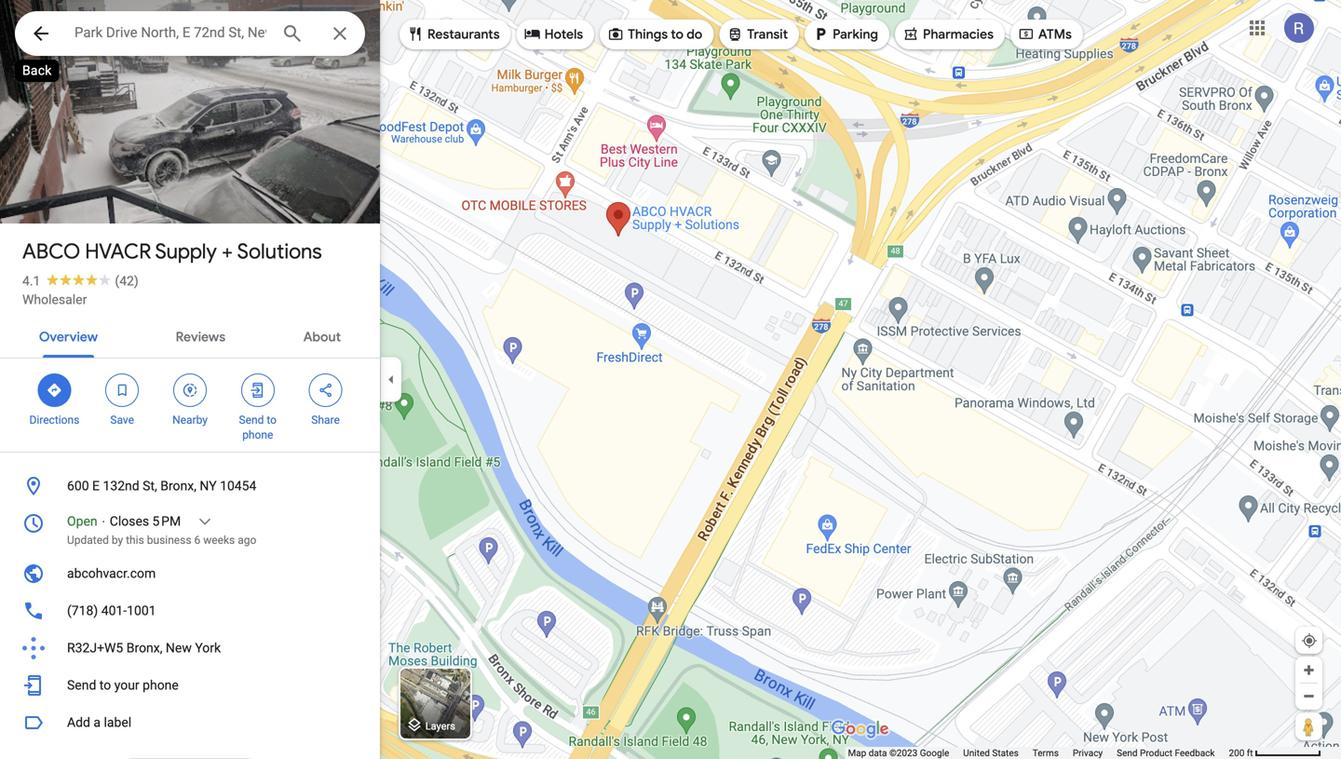 Task type: describe. For each thing, give the bounding box(es) containing it.
share
[[311, 414, 340, 427]]

9 photos
[[48, 184, 106, 202]]

open ⋅ closes 5 pm
[[67, 514, 181, 529]]

send to your phone
[[67, 678, 179, 693]]

9
[[48, 184, 56, 202]]

to for send to phone
[[267, 414, 277, 427]]

open
[[67, 514, 97, 529]]

10454
[[220, 478, 257, 494]]

send for send product feedback
[[1117, 748, 1138, 759]]

(718)
[[67, 603, 98, 619]]

600 e 132nd st, bronx, ny 10454
[[67, 478, 257, 494]]

information for abco hvacr supply + solutions region
[[0, 468, 380, 704]]

privacy
[[1073, 748, 1103, 759]]

132nd
[[103, 478, 139, 494]]

parking
[[833, 26, 878, 43]]

new
[[166, 640, 192, 656]]

this
[[126, 534, 144, 547]]

directions
[[29, 414, 79, 427]]

6
[[194, 534, 201, 547]]

send product feedback
[[1117, 748, 1215, 759]]

terms
[[1033, 748, 1059, 759]]

to inside  things to do
[[671, 26, 684, 43]]

closes
[[110, 514, 149, 529]]

feedback
[[1175, 748, 1215, 759]]

send to phone
[[239, 414, 277, 442]]

atms
[[1039, 26, 1072, 43]]

ago
[[238, 534, 256, 547]]

5 pm
[[152, 514, 181, 529]]

collapse side panel image
[[381, 369, 401, 390]]

⋅
[[101, 514, 106, 529]]

hvacr
[[85, 238, 151, 265]]

phone inside send to phone
[[242, 428, 273, 442]]


[[114, 380, 131, 401]]

map data ©2023 google
[[848, 748, 949, 759]]

4.1
[[22, 273, 40, 289]]

send for send to your phone
[[67, 678, 96, 693]]

business
[[147, 534, 191, 547]]

9 photos button
[[14, 177, 113, 210]]

phone inside button
[[143, 678, 179, 693]]

york
[[195, 640, 221, 656]]

reviews
[[176, 329, 225, 346]]

add a label button
[[0, 704, 380, 741]]

show street view coverage image
[[1296, 713, 1323, 741]]


[[317, 380, 334, 401]]


[[727, 24, 744, 44]]

abcohvacr.com link
[[0, 555, 380, 592]]

(718) 401-1001 button
[[0, 592, 380, 630]]

united
[[963, 748, 990, 759]]

600
[[67, 478, 89, 494]]

to for send to your phone
[[99, 678, 111, 693]]

add
[[67, 715, 90, 730]]

ny
[[200, 478, 217, 494]]

united states button
[[963, 747, 1019, 759]]

add a label
[[67, 715, 131, 730]]

states
[[992, 748, 1019, 759]]

google
[[920, 748, 949, 759]]

supply
[[155, 238, 217, 265]]

restaurants
[[428, 26, 500, 43]]

4.1 stars image
[[40, 273, 115, 286]]

google maps element
[[0, 0, 1341, 759]]

data
[[869, 748, 887, 759]]

 things to do
[[607, 24, 703, 44]]

abco
[[22, 238, 80, 265]]

 button
[[15, 11, 67, 60]]

your
[[114, 678, 139, 693]]

ft
[[1247, 748, 1253, 759]]

by
[[112, 534, 123, 547]]

overview
[[39, 329, 98, 346]]

abco hvacr supply + solutions
[[22, 238, 322, 265]]



Task type: locate. For each thing, give the bounding box(es) containing it.
send inside send to phone
[[239, 414, 264, 427]]

to
[[671, 26, 684, 43], [267, 414, 277, 427], [99, 678, 111, 693]]

privacy button
[[1073, 747, 1103, 759]]

solutions
[[237, 238, 322, 265]]

bronx, left the new
[[126, 640, 163, 656]]

1 vertical spatial phone
[[143, 678, 179, 693]]

None field
[[75, 21, 266, 44]]

1 horizontal spatial to
[[267, 414, 277, 427]]

about
[[303, 329, 341, 346]]

tab list inside google maps element
[[0, 313, 380, 358]]

photos
[[60, 184, 106, 202]]

(718) 401-1001
[[67, 603, 156, 619]]

600 e 132nd st, bronx, ny 10454 button
[[0, 468, 380, 505]]

to inside button
[[99, 678, 111, 693]]

send to your phone button
[[0, 667, 380, 704]]


[[1018, 24, 1035, 44]]

1 horizontal spatial phone
[[242, 428, 273, 442]]

200 ft button
[[1229, 748, 1322, 759]]

1 vertical spatial to
[[267, 414, 277, 427]]

2 horizontal spatial to
[[671, 26, 684, 43]]

none field inside "park drive north, e 72nd st, new york, ny 10021" field
[[75, 21, 266, 44]]

send for send to phone
[[239, 414, 264, 427]]

send left 'product'
[[1117, 748, 1138, 759]]

to inside send to phone
[[267, 414, 277, 427]]

2 vertical spatial send
[[1117, 748, 1138, 759]]

200 ft
[[1229, 748, 1253, 759]]


[[46, 380, 63, 401]]

send up add
[[67, 678, 96, 693]]

updated
[[67, 534, 109, 547]]

map
[[848, 748, 867, 759]]

show open hours for the week image
[[197, 513, 213, 530]]

42 reviews element
[[115, 273, 139, 289]]

overview button
[[24, 313, 113, 358]]

send inside information for abco hvacr supply + solutions region
[[67, 678, 96, 693]]

photo of abco hvacr supply + solutions image
[[0, 0, 380, 254]]

label
[[104, 715, 131, 730]]

nearby
[[172, 414, 208, 427]]

a
[[94, 715, 101, 730]]

0 vertical spatial bronx,
[[160, 478, 197, 494]]

actions for abco hvacr supply + solutions region
[[0, 359, 380, 452]]


[[182, 380, 198, 401]]

 pharmacies
[[903, 24, 994, 44]]

wholesaler
[[22, 292, 87, 307]]

r32j+w5 bronx, new york button
[[0, 630, 380, 667]]

0 vertical spatial phone
[[242, 428, 273, 442]]

©2023
[[890, 748, 918, 759]]

pharmacies
[[923, 26, 994, 43]]

updated by this business 6 weeks ago
[[67, 534, 256, 547]]

0 horizontal spatial send
[[67, 678, 96, 693]]

0 horizontal spatial phone
[[143, 678, 179, 693]]

send product feedback button
[[1117, 747, 1215, 759]]

1 vertical spatial send
[[67, 678, 96, 693]]

r32j+w5 bronx, new york
[[67, 640, 221, 656]]

e
[[92, 478, 100, 494]]

Park Drive North, E 72nd St, New York, NY 10021 field
[[15, 11, 365, 56]]

tab list containing overview
[[0, 313, 380, 358]]

show your location image
[[1301, 632, 1318, 649]]

abcohvacr.com
[[67, 566, 156, 581]]

 transit
[[727, 24, 788, 44]]


[[903, 24, 919, 44]]

 parking
[[812, 24, 878, 44]]

phone
[[242, 428, 273, 442], [143, 678, 179, 693]]


[[407, 24, 424, 44]]

+
[[222, 238, 233, 265]]

1 vertical spatial bronx,
[[126, 640, 163, 656]]


[[249, 380, 266, 401]]


[[812, 24, 829, 44]]

st,
[[143, 478, 157, 494]]

 atms
[[1018, 24, 1072, 44]]

1 horizontal spatial send
[[239, 414, 264, 427]]

send down 
[[239, 414, 264, 427]]

0 vertical spatial to
[[671, 26, 684, 43]]

to left your
[[99, 678, 111, 693]]

zoom in image
[[1302, 663, 1316, 677]]

 search field
[[15, 11, 365, 60]]

zoom out image
[[1302, 689, 1316, 703]]

tab list
[[0, 313, 380, 358]]

weeks
[[203, 534, 235, 547]]


[[30, 20, 52, 47]]

footer containing map data ©2023 google
[[848, 747, 1229, 759]]

footer
[[848, 747, 1229, 759]]

bronx, right st,
[[160, 478, 197, 494]]

save
[[110, 414, 134, 427]]

footer inside google maps element
[[848, 747, 1229, 759]]

send
[[239, 414, 264, 427], [67, 678, 96, 693], [1117, 748, 1138, 759]]

transit
[[747, 26, 788, 43]]

phone down 
[[242, 428, 273, 442]]

401-
[[101, 603, 127, 619]]

bronx,
[[160, 478, 197, 494], [126, 640, 163, 656]]

united states
[[963, 748, 1019, 759]]

2 vertical spatial to
[[99, 678, 111, 693]]

to left share at the left bottom of page
[[267, 414, 277, 427]]

to left do
[[671, 26, 684, 43]]

about button
[[288, 313, 356, 358]]

0 horizontal spatial to
[[99, 678, 111, 693]]

hotels
[[545, 26, 583, 43]]


[[607, 24, 624, 44]]

phone right your
[[143, 678, 179, 693]]

r32j+w5
[[67, 640, 123, 656]]

2 horizontal spatial send
[[1117, 748, 1138, 759]]

200
[[1229, 748, 1245, 759]]


[[524, 24, 541, 44]]

wholesaler button
[[22, 291, 87, 309]]

abco hvacr supply + solutions main content
[[0, 0, 380, 759]]

(42)
[[115, 273, 139, 289]]

terms button
[[1033, 747, 1059, 759]]

 restaurants
[[407, 24, 500, 44]]

 hotels
[[524, 24, 583, 44]]

hours image
[[22, 512, 45, 535]]

reviews button
[[161, 313, 240, 358]]

do
[[687, 26, 703, 43]]

google account: ruby anderson  
(rubyanndersson@gmail.com) image
[[1285, 13, 1314, 43]]

layers
[[425, 720, 455, 732]]

0 vertical spatial send
[[239, 414, 264, 427]]



Task type: vqa. For each thing, say whether or not it's contained in the screenshot.
GA
no



